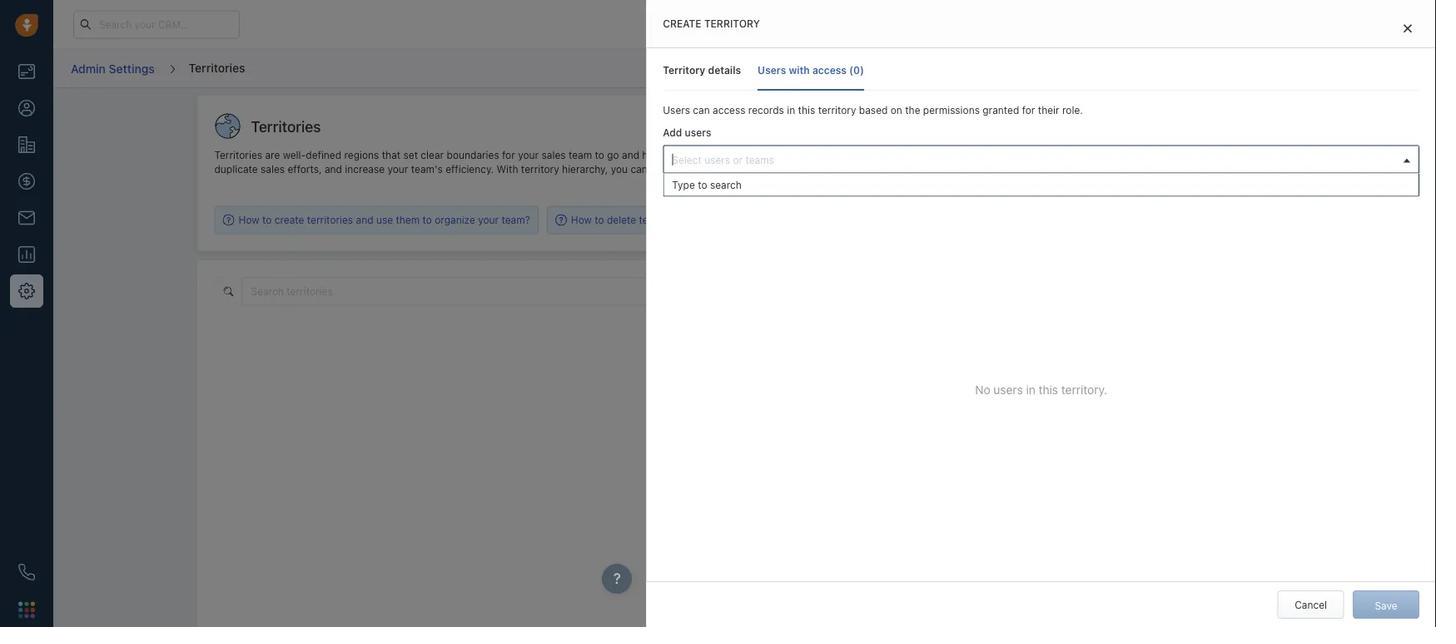 Task type: describe. For each thing, give the bounding box(es) containing it.
territories,
[[776, 149, 826, 161]]

by
[[720, 149, 732, 161]]

the inside territories are well-defined regions that set clear boundaries for your sales team to go and hit their targets. by creating territories, you can route leads to the right reps, eliminate duplicate sales efforts, and increase your team's efficiency. with territory hierarchy, you can also establish a relationship between your territories.
[[936, 149, 951, 161]]

with
[[789, 64, 810, 76]]

how to create territories and use them to organize your team?
[[239, 214, 530, 226]]

type
[[672, 179, 695, 190]]

your left team?
[[478, 214, 499, 226]]

admin settings
[[71, 61, 155, 75]]

the inside no users in this territory. 'dialog'
[[905, 104, 920, 116]]

territories.
[[850, 164, 899, 175]]

territories inside territories are well-defined regions that set clear boundaries for your sales team to go and hit their targets. by creating territories, you can route leads to the right reps, eliminate duplicate sales efforts, and increase your team's efficiency. with territory hierarchy, you can also establish a relationship between your territories.
[[214, 149, 262, 161]]

to left the create
[[262, 214, 272, 226]]

type to search
[[672, 179, 742, 190]]

set
[[403, 149, 418, 161]]

well-
[[283, 149, 306, 161]]

create
[[663, 18, 701, 30]]

users for no
[[993, 383, 1023, 396]]

creating
[[735, 149, 774, 161]]

cancel button
[[1278, 591, 1344, 619]]

<span class=" ">close</span> image
[[1404, 23, 1412, 33]]

1 vertical spatial territories
[[251, 117, 321, 135]]

to right leads
[[923, 149, 933, 161]]

role.
[[1062, 104, 1083, 116]]

relationship
[[726, 164, 781, 175]]

add users
[[663, 127, 711, 139]]

freshworks switcher image
[[18, 602, 35, 619]]

Search your CRM... text field
[[73, 10, 240, 39]]

to left go
[[595, 149, 604, 161]]

right
[[954, 149, 975, 161]]

settings
[[109, 61, 155, 75]]

1 horizontal spatial sales
[[542, 149, 566, 161]]

also
[[650, 164, 669, 175]]

territories inside search territories 'button'
[[287, 285, 333, 297]]

your right 'between' at the top right of the page
[[826, 164, 847, 175]]

1 vertical spatial sales
[[261, 164, 285, 175]]

regions
[[344, 149, 379, 161]]

no
[[975, 383, 990, 396]]

to right them
[[422, 214, 432, 226]]

0 vertical spatial this
[[798, 104, 815, 116]]

use
[[376, 214, 393, 226]]

reps,
[[978, 149, 1002, 161]]

are
[[265, 149, 280, 161]]

(0)
[[849, 64, 864, 76]]

1 vertical spatial and
[[325, 164, 342, 175]]

hierarchy,
[[562, 164, 608, 175]]

eliminate
[[1005, 149, 1047, 161]]

phone element
[[10, 556, 43, 589]]

phone image
[[18, 564, 35, 581]]

search territories
[[251, 285, 333, 297]]

their inside territories are well-defined regions that set clear boundaries for your sales team to go and hit their targets. by creating territories, you can route leads to the right reps, eliminate duplicate sales efforts, and increase your team's efficiency. with territory hierarchy, you can also establish a relationship between your territories.
[[657, 149, 678, 161]]

clear
[[421, 149, 444, 161]]

0 vertical spatial you
[[828, 149, 845, 161]]

access for (0)
[[812, 64, 847, 76]]

for inside territories are well-defined regions that set clear boundaries for your sales team to go and hit their targets. by creating territories, you can route leads to the right reps, eliminate duplicate sales efforts, and increase your team's efficiency. with territory hierarchy, you can also establish a relationship between your territories.
[[502, 149, 515, 161]]

establish
[[672, 164, 715, 175]]

users with access (0) link
[[758, 49, 864, 91]]

access for records
[[713, 104, 745, 116]]

no users in this territory.
[[975, 383, 1107, 396]]

users with access (0)
[[758, 64, 864, 76]]

boundaries
[[447, 149, 499, 161]]

increase
[[345, 164, 385, 175]]

territory details link
[[663, 49, 741, 91]]

users can access records in this territory based on the permissions granted for their role.
[[663, 104, 1083, 116]]

duplicate
[[214, 164, 258, 175]]



Task type: locate. For each thing, give the bounding box(es) containing it.
users up add
[[663, 104, 690, 116]]

their
[[1038, 104, 1059, 116], [657, 149, 678, 161]]

sales
[[542, 149, 566, 161], [261, 164, 285, 175]]

2 vertical spatial can
[[631, 164, 647, 175]]

permissions
[[923, 104, 980, 116]]

users inside "link"
[[758, 64, 786, 76]]

to
[[595, 149, 604, 161], [923, 149, 933, 161], [698, 179, 707, 190], [262, 214, 272, 226], [422, 214, 432, 226], [595, 214, 604, 226]]

a
[[717, 164, 723, 175]]

can up territories.
[[848, 149, 865, 161]]

them
[[396, 214, 420, 226]]

1 vertical spatial can
[[848, 149, 865, 161]]

how for how to create territories and use them to organize your team?
[[239, 214, 259, 226]]

in right no
[[1026, 383, 1035, 396]]

0 horizontal spatial this
[[798, 104, 815, 116]]

users
[[685, 127, 711, 139], [993, 383, 1023, 396]]

route
[[868, 149, 893, 161]]

1 horizontal spatial their
[[1038, 104, 1059, 116]]

0 horizontal spatial users
[[663, 104, 690, 116]]

2 vertical spatial territories
[[214, 149, 262, 161]]

0 horizontal spatial in
[[787, 104, 795, 116]]

0 vertical spatial the
[[905, 104, 920, 116]]

territories
[[189, 61, 245, 74], [251, 117, 321, 135], [214, 149, 262, 161]]

0 vertical spatial access
[[812, 64, 847, 76]]

their left "role."
[[1038, 104, 1059, 116]]

territory right with
[[521, 164, 559, 175]]

1 horizontal spatial users
[[993, 383, 1023, 396]]

can down "hit"
[[631, 164, 647, 175]]

you right the territories,
[[828, 149, 845, 161]]

the
[[905, 104, 920, 116], [936, 149, 951, 161]]

1 vertical spatial their
[[657, 149, 678, 161]]

2 vertical spatial territory
[[521, 164, 559, 175]]

for right granted
[[1022, 104, 1035, 116]]

territory left 'based' at right
[[818, 104, 856, 116]]

and left use
[[356, 214, 373, 226]]

0 horizontal spatial and
[[325, 164, 342, 175]]

1 vertical spatial access
[[713, 104, 745, 116]]

can inside no users in this territory. 'dialog'
[[693, 104, 710, 116]]

users for add
[[685, 127, 711, 139]]

territory up 'details'
[[704, 18, 760, 30]]

you down go
[[611, 164, 628, 175]]

create territory
[[663, 18, 760, 30]]

how
[[239, 214, 259, 226], [571, 214, 592, 226]]

how to delete territories?
[[571, 214, 690, 226]]

0 horizontal spatial access
[[713, 104, 745, 116]]

0 vertical spatial for
[[1022, 104, 1035, 116]]

0 horizontal spatial how
[[239, 214, 259, 226]]

can
[[693, 104, 710, 116], [848, 149, 865, 161], [631, 164, 647, 175]]

0 vertical spatial territory
[[704, 18, 760, 30]]

territories down search your crm... text field
[[189, 61, 245, 74]]

their up the also
[[657, 149, 678, 161]]

how left delete
[[571, 214, 592, 226]]

cancel
[[1295, 599, 1327, 611]]

1 vertical spatial users
[[993, 383, 1023, 396]]

1 vertical spatial you
[[611, 164, 628, 175]]

on
[[891, 104, 902, 116]]

efforts,
[[288, 164, 322, 175]]

in right records
[[787, 104, 795, 116]]

2 horizontal spatial can
[[848, 149, 865, 161]]

this
[[798, 104, 815, 116], [1039, 383, 1058, 396]]

organize
[[435, 214, 475, 226]]

territory
[[663, 64, 705, 76]]

1 horizontal spatial can
[[693, 104, 710, 116]]

Select users or teams search field
[[668, 151, 1398, 168]]

sales down are
[[261, 164, 285, 175]]

that
[[382, 149, 401, 161]]

0 vertical spatial users
[[758, 64, 786, 76]]

1 horizontal spatial for
[[1022, 104, 1035, 116]]

0 horizontal spatial can
[[631, 164, 647, 175]]

how to create territories and use them to organize your team? link
[[223, 213, 530, 227]]

you
[[828, 149, 845, 161], [611, 164, 628, 175]]

0 vertical spatial users
[[685, 127, 711, 139]]

0 horizontal spatial for
[[502, 149, 515, 161]]

sales left the "team"
[[542, 149, 566, 161]]

for inside no users in this territory. 'dialog'
[[1022, 104, 1035, 116]]

for up with
[[502, 149, 515, 161]]

your up with
[[518, 149, 539, 161]]

records
[[748, 104, 784, 116]]

your down that
[[387, 164, 408, 175]]

1 horizontal spatial users
[[758, 64, 786, 76]]

search
[[251, 285, 284, 297]]

hit
[[642, 149, 654, 161]]

1 vertical spatial this
[[1039, 383, 1058, 396]]

1 vertical spatial users
[[663, 104, 690, 116]]

1 horizontal spatial and
[[356, 214, 373, 226]]

2 horizontal spatial territory
[[818, 104, 856, 116]]

details
[[708, 64, 741, 76]]

0 horizontal spatial sales
[[261, 164, 285, 175]]

users for users with access (0)
[[758, 64, 786, 76]]

admin settings link
[[70, 56, 155, 82]]

defined
[[306, 149, 341, 161]]

2 how from the left
[[571, 214, 592, 226]]

1 horizontal spatial this
[[1039, 383, 1058, 396]]

territories right search on the left top of the page
[[287, 285, 333, 297]]

how to delete territories? link
[[555, 213, 690, 227]]

0 vertical spatial can
[[693, 104, 710, 116]]

territories up duplicate
[[214, 149, 262, 161]]

team
[[569, 149, 592, 161]]

0 horizontal spatial territory
[[521, 164, 559, 175]]

team?
[[502, 214, 530, 226]]

1 how from the left
[[239, 214, 259, 226]]

with
[[497, 164, 518, 175]]

their inside no users in this territory. 'dialog'
[[1038, 104, 1059, 116]]

this left the territory.
[[1039, 383, 1058, 396]]

and down defined on the left top
[[325, 164, 342, 175]]

the right on
[[905, 104, 920, 116]]

and inside how to create territories and use them to organize your team? link
[[356, 214, 373, 226]]

the left right
[[936, 149, 951, 161]]

how left the create
[[239, 214, 259, 226]]

2 vertical spatial and
[[356, 214, 373, 226]]

1 vertical spatial the
[[936, 149, 951, 161]]

for
[[1022, 104, 1035, 116], [502, 149, 515, 161]]

can up "add users"
[[693, 104, 710, 116]]

access left records
[[713, 104, 745, 116]]

users up 'targets.'
[[685, 127, 711, 139]]

users left with
[[758, 64, 786, 76]]

0 horizontal spatial you
[[611, 164, 628, 175]]

delete
[[607, 214, 636, 226]]

1 horizontal spatial access
[[812, 64, 847, 76]]

0 horizontal spatial the
[[905, 104, 920, 116]]

territories
[[307, 214, 353, 226], [287, 285, 333, 297]]

in
[[787, 104, 795, 116], [1026, 383, 1035, 396]]

territories right the create
[[307, 214, 353, 226]]

territories?
[[639, 214, 690, 226]]

1 vertical spatial in
[[1026, 383, 1035, 396]]

granted
[[983, 104, 1019, 116]]

to inside option
[[698, 179, 707, 190]]

territories inside how to create territories and use them to organize your team? link
[[307, 214, 353, 226]]

access
[[812, 64, 847, 76], [713, 104, 745, 116]]

0 vertical spatial sales
[[542, 149, 566, 161]]

no users in this territory. dialog
[[646, 0, 1436, 628]]

users for users can access records in this territory based on the permissions granted for their role.
[[663, 104, 690, 116]]

2 horizontal spatial and
[[622, 149, 639, 161]]

between
[[783, 164, 824, 175]]

0 vertical spatial their
[[1038, 104, 1059, 116]]

this right records
[[798, 104, 815, 116]]

add
[[663, 127, 682, 139]]

your
[[518, 149, 539, 161], [387, 164, 408, 175], [826, 164, 847, 175], [478, 214, 499, 226]]

1 horizontal spatial you
[[828, 149, 845, 161]]

territories are well-defined regions that set clear boundaries for your sales team to go and hit their targets. by creating territories, you can route leads to the right reps, eliminate duplicate sales efforts, and increase your team's efficiency. with territory hierarchy, you can also establish a relationship between your territories.
[[214, 149, 1047, 175]]

0 horizontal spatial users
[[685, 127, 711, 139]]

users right no
[[993, 383, 1023, 396]]

and left "hit"
[[622, 149, 639, 161]]

territory
[[704, 18, 760, 30], [818, 104, 856, 116], [521, 164, 559, 175]]

1 vertical spatial for
[[502, 149, 515, 161]]

1 horizontal spatial how
[[571, 214, 592, 226]]

0 horizontal spatial their
[[657, 149, 678, 161]]

how for how to delete territories?
[[571, 214, 592, 226]]

create
[[274, 214, 304, 226]]

type to search option
[[664, 173, 1419, 196]]

access left (0)
[[812, 64, 847, 76]]

territory inside territories are well-defined regions that set clear boundaries for your sales team to go and hit their targets. by creating territories, you can route leads to the right reps, eliminate duplicate sales efforts, and increase your team's efficiency. with territory hierarchy, you can also establish a relationship between your territories.
[[521, 164, 559, 175]]

admin
[[71, 61, 106, 75]]

go
[[607, 149, 619, 161]]

territory details
[[663, 64, 741, 76]]

team's
[[411, 164, 443, 175]]

0 vertical spatial territories
[[307, 214, 353, 226]]

leads
[[895, 149, 920, 161]]

territory.
[[1061, 383, 1107, 396]]

1 horizontal spatial territory
[[704, 18, 760, 30]]

0 vertical spatial territories
[[189, 61, 245, 74]]

access inside "link"
[[812, 64, 847, 76]]

to left delete
[[595, 214, 604, 226]]

1 horizontal spatial the
[[936, 149, 951, 161]]

search
[[710, 179, 742, 190]]

targets.
[[681, 149, 718, 161]]

based
[[859, 104, 888, 116]]

1 vertical spatial territory
[[818, 104, 856, 116]]

and
[[622, 149, 639, 161], [325, 164, 342, 175], [356, 214, 373, 226]]

0 vertical spatial in
[[787, 104, 795, 116]]

1 horizontal spatial in
[[1026, 383, 1035, 396]]

efficiency.
[[446, 164, 494, 175]]

territories up well-
[[251, 117, 321, 135]]

0 vertical spatial and
[[622, 149, 639, 161]]

1 vertical spatial territories
[[287, 285, 333, 297]]

users
[[758, 64, 786, 76], [663, 104, 690, 116]]

search territories button
[[242, 277, 772, 306]]

to down establish
[[698, 179, 707, 190]]



Task type: vqa. For each thing, say whether or not it's contained in the screenshot.
meetings 'WITH'
no



